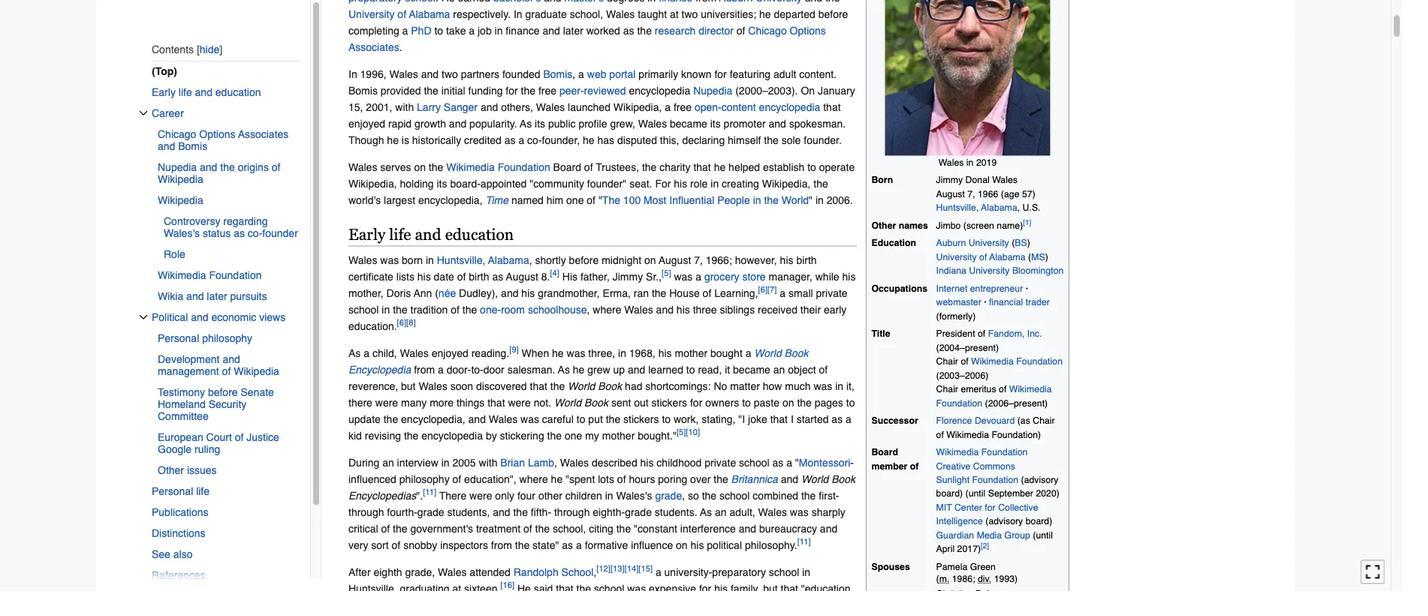 Task type: locate. For each thing, give the bounding box(es) containing it.
and down personal philosophy link
[[223, 354, 240, 366]]

(2000–2003).
[[735, 85, 798, 97]]

at inside a university-preparatory school in huntsville, graduating at sixteen.
[[453, 584, 461, 592]]

his inside , where wales and his three siblings received their early education.
[[677, 304, 690, 316]]

associates inside chicago options associates and bomis
[[238, 128, 289, 140]]

wales inside the as a child, wales enjoyed reading. [9] when he was three, in 1968, his mother bought a
[[400, 348, 429, 360]]

erma,
[[603, 288, 631, 300]]

he inside board of trustees, the charity that he helped establish to operate wikipedia, holding its board-appointed "community founder" seat. for his role in creating wikipedia, the world's largest encyclopedia,
[[714, 162, 726, 174]]

1986;
[[952, 575, 975, 586]]

0 vertical spatial huntsville, alabama link
[[936, 203, 1017, 214]]

0 horizontal spatial chicago
[[158, 128, 196, 140]]

school, up state"
[[553, 524, 586, 536]]

2 horizontal spatial bomis
[[543, 68, 573, 80]]

that inside the sent out stickers for owners to paste on the pages to update the encyclopedia, and wales was careful to put the stickers to work, stating, "i joke that i started as a kid revising the encyclopedia by stickering the one my mother bought."
[[770, 414, 788, 426]]

options inside chicago options associates and bomis
[[199, 128, 235, 140]]

and down "only"
[[493, 507, 510, 519]]

1 horizontal spatial august
[[659, 255, 691, 267]]

board) for sunlight foundation
[[936, 489, 963, 500]]

0 vertical spatial life
[[179, 86, 192, 98]]

a right the [15]
[[656, 567, 661, 579]]

european court of justice google ruling link
[[158, 427, 300, 460]]

for inside the sent out stickers for owners to paste on the pages to update the encyclopedia, and wales was careful to put the stickers to work, stating, "i joke that i started as a kid revising the encyclopedia by stickering the one my mother bought."
[[690, 397, 702, 409]]

1 horizontal spatial [5] link
[[677, 429, 686, 438]]

early life and education up wales was born in huntsville, alabama
[[348, 226, 514, 244]]

for inside mit center for collective intelligence
[[985, 503, 996, 514]]

the inside - influenced philosophy of education", where he "spent lots of hours poring over the
[[714, 474, 728, 486]]

wales
[[606, 8, 635, 20], [389, 68, 418, 80], [536, 101, 565, 114], [638, 118, 667, 130], [939, 158, 964, 168], [348, 162, 377, 174], [992, 175, 1018, 186], [348, 255, 377, 267], [624, 304, 653, 316], [400, 348, 429, 360], [419, 381, 447, 393], [489, 414, 518, 426], [560, 457, 589, 469], [758, 507, 787, 519], [438, 567, 467, 579]]

0 vertical spatial board
[[553, 162, 581, 174]]

it
[[725, 364, 730, 376]]

his inside ', so the school combined the first- through fourth-grade students, and the fifth- through eighth-grade students. as an adult, wales was sharply critical of the government's treatment of the school, citing the "constant interference and bureaucracy and very sort of snobby inspectors from the state" as a formative influence on his political philosophy.'
[[691, 540, 704, 552]]

1 horizontal spatial in
[[514, 8, 522, 20]]

nupedia and the origins of wikipedia link
[[158, 157, 300, 190]]

grade inside ". [11] there were only four other children in wales's grade
[[655, 490, 682, 502]]

0 horizontal spatial were
[[375, 397, 398, 409]]

most
[[644, 195, 667, 207]]

, inside ', so the school combined the first- through fourth-grade students, and the fifth- through eighth-grade students. as an adult, wales was sharply critical of the government's treatment of the school, citing the "constant interference and bureaucracy and very sort of snobby inspectors from the state" as a formative influence on his political philosophy.'
[[682, 490, 685, 502]]

1 horizontal spatial early life and education
[[348, 226, 514, 244]]

0 vertical spatial one
[[566, 195, 584, 207]]

in left "2019"
[[967, 158, 974, 168]]

1 horizontal spatial board
[[872, 447, 898, 458]]

0 horizontal spatial wikimedia foundation
[[158, 270, 262, 282]]

1 horizontal spatial were
[[469, 490, 492, 502]]

wikimedia foundation link for chair emeritus of
[[936, 384, 1052, 409]]

was up 'house' at the left of the page
[[674, 271, 693, 283]]

1 vertical spatial world book
[[554, 397, 608, 409]]

time
[[486, 195, 508, 207]]

2 horizontal spatial "
[[809, 195, 813, 207]]

and down career
[[158, 140, 175, 152]]

2 horizontal spatial an
[[773, 364, 785, 376]]

one left my
[[565, 430, 582, 442]]

chicago for chicago options associates and bomis
[[158, 128, 196, 140]]

1 vertical spatial encyclopedia
[[759, 101, 820, 114]]

, left u.s.
[[1017, 203, 1020, 214]]

that up not.
[[530, 381, 547, 393]]

( up bloomington
[[1028, 252, 1031, 263]]

before inside testimony before senate homeland security committee
[[208, 387, 238, 399]]

life up career
[[179, 86, 192, 98]]

wales up worked
[[606, 8, 635, 20]]

1 horizontal spatial co-
[[527, 135, 542, 147]]

0 vertical spatial early
[[152, 86, 176, 98]]

a university-preparatory school in huntsville, graduating at sixteen.
[[348, 567, 810, 592]]

see also
[[152, 549, 193, 561]]

[5] [10]
[[677, 429, 700, 438]]

1 horizontal spatial options
[[790, 25, 826, 37]]

to left read,
[[686, 364, 695, 376]]

school up the britannica link
[[739, 457, 770, 469]]

1 horizontal spatial wikimedia foundation
[[936, 384, 1052, 409]]

-
[[850, 457, 854, 469]]

8.
[[541, 271, 550, 283]]

x small image
[[139, 109, 148, 118]]

book up 'object'
[[785, 348, 809, 360]]

jimbo
[[936, 221, 961, 231]]

(as chair of wikimedia foundation)
[[936, 416, 1055, 441]]

inc.
[[1027, 329, 1042, 340]]

0 horizontal spatial [11]
[[423, 489, 436, 498]]

(until inside (until april 2017)
[[1033, 531, 1053, 542]]

options inside chicago options associates
[[790, 25, 826, 37]]

0 vertical spatial early life and education
[[152, 86, 261, 98]]

[12] link
[[597, 565, 611, 575]]

a inside respectively. in graduate school, wales taught at two universities; he departed before completing a
[[402, 25, 408, 37]]

0 vertical spatial co-
[[527, 135, 542, 147]]

private
[[816, 288, 848, 300], [705, 457, 736, 469]]

member of
[[872, 461, 919, 472]]

before inside , shortly before midnight on august 7, 1966; however, his birth certificate lists his date of birth as august 8.
[[569, 255, 599, 267]]

testimony
[[158, 387, 205, 399]]

his inside née dudley ), and his grandmother, erma, ran the house of learning, [6] [7]
[[522, 288, 535, 300]]

0 horizontal spatial co-
[[248, 227, 262, 239]]

in
[[495, 25, 503, 37], [967, 158, 974, 168], [711, 178, 719, 190], [753, 195, 761, 207], [816, 195, 824, 207], [426, 255, 434, 267], [382, 304, 390, 316], [618, 348, 626, 360], [835, 381, 844, 393], [441, 457, 450, 469], [605, 490, 613, 502], [802, 567, 810, 579]]

and inside 'from a door-to-door salesman. as he grew up and learned to read, it became an object of reverence, but wales soon discovered that the'
[[628, 364, 645, 376]]

0 vertical spatial [5]
[[662, 270, 671, 279]]

discovered
[[476, 381, 527, 393]]

1 horizontal spatial encyclopedia
[[629, 85, 690, 97]]

1 through from the left
[[348, 507, 384, 519]]

combined
[[753, 490, 798, 502]]

take
[[446, 25, 466, 37]]

0 horizontal spatial )
[[1027, 238, 1030, 249]]

education",
[[464, 474, 516, 486]]

0 vertical spatial became
[[670, 118, 707, 130]]

as up ),
[[492, 271, 503, 283]]

0 vertical spatial bomis
[[543, 68, 573, 80]]

in left the it,
[[835, 381, 844, 393]]

life for personal life link
[[196, 486, 210, 498]]

0 vertical spatial education
[[215, 86, 261, 98]]

with for 2005
[[479, 457, 498, 469]]

0 horizontal spatial associates
[[238, 128, 289, 140]]

free inside primarily known for featuring adult content. bomis provided the initial funding for the free
[[538, 85, 557, 97]]

the
[[602, 195, 620, 207]]

on inside , shortly before midnight on august 7, 1966; however, his birth certificate lists his date of birth as august 8.
[[644, 255, 656, 267]]

at inside respectively. in graduate school, wales taught at two universities; he departed before completing a
[[670, 8, 679, 20]]

1 vertical spatial )
[[1045, 252, 1048, 263]]

poring
[[658, 474, 687, 486]]

mother inside the as a child, wales enjoyed reading. [9] when he was three, in 1968, his mother bought a
[[675, 348, 708, 360]]

nupedia down chicago options associates and bomis
[[158, 161, 197, 173]]

creating
[[722, 178, 759, 190]]

encyclopedia up 2005
[[422, 430, 483, 442]]

2 vertical spatial wikipedia
[[234, 366, 279, 378]]

grocery
[[704, 271, 739, 283]]

wikimedia foundation up wikia and later pursuits
[[158, 270, 262, 282]]

philosophy down political and economic views link
[[202, 333, 252, 345]]

née link
[[439, 288, 456, 300]]

on up university-
[[676, 540, 688, 552]]

(top) link
[[152, 61, 310, 82]]

wikimedia down (2004–present)
[[971, 357, 1014, 368]]

research
[[655, 25, 696, 37]]

that down discovered
[[488, 397, 505, 409]]

wales up "spent
[[560, 457, 589, 469]]

its inside board of trustees, the charity that he helped establish to operate wikipedia, holding its board-appointed "community founder" seat. for his role in creating wikipedia, the world's largest encyclopedia,
[[437, 178, 447, 190]]

wales's inside controversy regarding wales's status as co-founder
[[164, 227, 200, 239]]

" down founder"
[[599, 195, 602, 207]]

of up (2003–2006)
[[961, 357, 969, 368]]

stickers down out
[[623, 414, 659, 426]]

(until inside (advisory board) (until september 2020)
[[966, 489, 986, 500]]

a right [7] link
[[780, 288, 786, 300]]

on inside ', so the school combined the first- through fourth-grade students, and the fifth- through eighth-grade students. as an adult, wales was sharply critical of the government's treatment of the school, citing the "constant interference and bureaucracy and very sort of snobby inspectors from the state" as a formative influence on his political philosophy.'
[[676, 540, 688, 552]]

a right bought
[[746, 348, 751, 360]]

a
[[402, 25, 408, 37], [469, 25, 475, 37], [578, 68, 584, 80], [665, 101, 671, 114], [519, 135, 524, 147], [696, 271, 701, 283], [780, 288, 786, 300], [364, 348, 370, 360], [746, 348, 751, 360], [438, 364, 444, 376], [846, 414, 852, 426], [786, 457, 792, 469], [576, 540, 582, 552], [656, 567, 661, 579]]

two up initial on the top left
[[442, 68, 458, 80]]

1 vertical spatial later
[[207, 291, 227, 303]]

0 horizontal spatial board
[[553, 162, 581, 174]]

)
[[1027, 238, 1030, 249], [1045, 252, 1048, 263]]

alabama inside jimmy donal wales august 7, 1966 (age 57) huntsville, alabama , u.s.
[[981, 203, 1017, 214]]

0 horizontal spatial became
[[670, 118, 707, 130]]

1 vertical spatial jimmy
[[613, 271, 643, 283]]

2 horizontal spatial wikipedia,
[[762, 178, 811, 190]]

britannica
[[731, 474, 778, 486]]

fullscreen image
[[1365, 565, 1380, 580]]

school down mother,
[[348, 304, 379, 316]]

1 horizontal spatial its
[[535, 118, 545, 130]]

university-
[[664, 567, 712, 579]]

[8]
[[406, 319, 416, 328]]

chicago inside chicago options associates
[[748, 25, 787, 37]]

a down others,
[[519, 135, 524, 147]]

nupedia up open-
[[693, 85, 733, 97]]

chair inside the (as chair of wikimedia foundation)
[[1033, 416, 1055, 427]]

0 vertical spatial august
[[936, 189, 965, 200]]

[11] link down "bureaucracy"
[[797, 538, 811, 548]]

[15]
[[639, 565, 653, 575]]

the left sole on the top right of page
[[764, 135, 779, 147]]

a up 'house' at the left of the page
[[696, 271, 701, 283]]

wales inside that enjoyed rapid growth and popularity. as its public profile grew, wales became its promoter and spokesman. though he is historically credited as a co-founder, he has disputed this, declaring himself the sole founder.
[[638, 118, 667, 130]]

, inside , shortly before midnight on august 7, 1966; however, his birth certificate lists his date of birth as august 8.
[[529, 255, 532, 267]]

he down profile
[[583, 135, 595, 147]]

role
[[690, 178, 708, 190]]

0 horizontal spatial wales's
[[164, 227, 200, 239]]

personal for personal life
[[152, 486, 193, 498]]

was
[[380, 255, 399, 267], [674, 271, 693, 283], [567, 348, 585, 360], [814, 381, 832, 393], [521, 414, 539, 426], [790, 507, 809, 519]]

august inside jimmy donal wales august 7, 1966 (age 57) huntsville, alabama , u.s.
[[936, 189, 965, 200]]

private up over
[[705, 457, 736, 469]]

huntsville, inside a university-preparatory school in huntsville, graduating at sixteen.
[[348, 584, 397, 592]]

associates for chicago options associates and bomis
[[238, 128, 289, 140]]

[6] [8]
[[397, 319, 416, 328]]

was up "bureaucracy"
[[790, 507, 809, 519]]

a inside a university-preparatory school in huntsville, graduating at sixteen.
[[656, 567, 661, 579]]

a left "child,"
[[364, 348, 370, 360]]

1 vertical spatial [5] link
[[677, 429, 686, 438]]

) down [1]
[[1027, 238, 1030, 249]]

wikipedia inside 'link'
[[158, 194, 203, 206]]

job
[[478, 25, 492, 37]]

president
[[936, 329, 975, 340]]

personal philosophy link
[[158, 328, 300, 349]]

1 horizontal spatial board)
[[1026, 517, 1052, 528]]

foundation up florence
[[936, 398, 983, 409]]

and inside the sent out stickers for owners to paste on the pages to update the encyclopedia, and wales was careful to put the stickers to work, stating, "i joke that i started as a kid revising the encyclopedia by stickering the one my mother bought."
[[468, 414, 486, 426]]

as inside that enjoyed rapid growth and popularity. as its public profile grew, wales became its promoter and spokesman. though he is historically credited as a co-founder, he has disputed this, declaring himself the sole founder.
[[520, 118, 532, 130]]

[11] link left there
[[423, 489, 436, 498]]

chicago options associates and bomis link
[[158, 124, 300, 157]]

court
[[206, 432, 232, 444]]

commons
[[973, 461, 1015, 472]]

in left 1996,
[[348, 68, 357, 80]]

he inside 'from a door-to-door salesman. as he grew up and learned to read, it became an object of reverence, but wales soon discovered that the'
[[573, 364, 585, 376]]

stickers
[[652, 397, 687, 409], [623, 414, 659, 426]]

philosophy inside - influenced philosophy of education", where he "spent lots of hours poring over the
[[399, 474, 450, 486]]

[11]
[[423, 489, 436, 498], [797, 538, 811, 548]]

at up 'research'
[[670, 8, 679, 20]]

[6] inside née dudley ), and his grandmother, erma, ran the house of learning, [6] [7]
[[758, 286, 768, 295]]

small
[[789, 288, 813, 300]]

0 vertical spatial mother
[[675, 348, 708, 360]]

during
[[348, 457, 379, 469]]

was inside the as a child, wales enjoyed reading. [9] when he was three, in 1968, his mother bought a
[[567, 348, 585, 360]]

1 horizontal spatial chicago
[[748, 25, 787, 37]]

initial
[[441, 85, 465, 97]]

center
[[955, 503, 982, 514]]

, up ". [11] there were only four other children in wales's grade
[[554, 457, 557, 469]]

university of alabama link for ms
[[936, 252, 1026, 263]]

also
[[173, 549, 193, 561]]

life up born at the left of page
[[389, 226, 411, 244]]

had
[[625, 381, 643, 393]]

1 vertical spatial early life and education
[[348, 226, 514, 244]]

early down (top)
[[152, 86, 176, 98]]

options for chicago options associates and bomis
[[199, 128, 235, 140]]

of inside 'from a door-to-door salesman. as he grew up and learned to read, it became an object of reverence, but wales soon discovered that the'
[[819, 364, 828, 376]]

free left open-
[[674, 101, 692, 114]]

1 vertical spatial private
[[705, 457, 736, 469]]

huntsville, alabama link up (screen
[[936, 203, 1017, 214]]

(advisory for (advisory board)
[[986, 517, 1023, 528]]

( inside 'pamela green ( m. 1986; div. 1993)'
[[936, 575, 939, 586]]

1 vertical spatial education
[[445, 226, 514, 244]]

1 vertical spatial in
[[348, 68, 357, 80]]

(advisory up the 2020)
[[1021, 475, 1059, 486]]

his inside the as a child, wales enjoyed reading. [9] when he was three, in 1968, his mother bought a
[[658, 348, 672, 360]]

wikimedia inside wikimedia foundation creative commons
[[936, 447, 979, 458]]

of up (2004–present)
[[978, 329, 986, 340]]

provided
[[381, 85, 421, 97]]

personal down political
[[158, 333, 199, 345]]

school for , so the school combined the first- through fourth-grade students, and the fifth- through eighth-grade students. as an adult, wales was sharply critical of the government's treatment of the school, citing the "constant interference and bureaucracy and very sort of snobby inspectors from the state" as a formative influence on his political philosophy.
[[720, 490, 750, 502]]

montessori link
[[799, 457, 850, 469]]

[5] inside [4] his father, jimmy sr., [5] was a grocery store
[[662, 270, 671, 279]]

personal philosophy
[[158, 333, 252, 345]]

[12]
[[597, 565, 611, 575]]

wikipedia inside development and management of wikipedia
[[234, 366, 279, 378]]

a inside a small private school in the tradition of the
[[780, 288, 786, 300]]

( right ann
[[435, 288, 439, 300]]

( down the name)
[[1012, 238, 1015, 249]]

0 vertical spatial with
[[395, 101, 414, 114]]

in up eighth-
[[605, 490, 613, 502]]

in left 2005
[[441, 457, 450, 469]]

[6] link down doris
[[397, 319, 406, 328]]

[8] link
[[406, 319, 416, 328]]

school for a small private school in the tradition of the
[[348, 304, 379, 316]]

wales down ran
[[624, 304, 653, 316]]

snobby
[[403, 540, 437, 552]]

the down sr.,
[[652, 288, 666, 300]]

2019
[[976, 158, 997, 168]]

with
[[395, 101, 414, 114], [479, 457, 498, 469]]

0 horizontal spatial where
[[519, 474, 548, 486]]

chair up (2003–2006)
[[936, 357, 958, 368]]

2 vertical spatial august
[[506, 271, 538, 283]]

as inside that enjoyed rapid growth and popularity. as its public profile grew, wales became its promoter and spokesman. though he is historically credited as a co-founder, he has disputed this, declaring himself the sole founder.
[[505, 135, 516, 147]]

a inside 'from a door-to-door salesman. as he grew up and learned to read, it became an object of reverence, but wales soon discovered that the'
[[438, 364, 444, 376]]

from
[[414, 364, 435, 376], [491, 540, 512, 552]]

0 vertical spatial chair
[[936, 357, 958, 368]]

open-
[[695, 101, 722, 114]]

0 vertical spatial [11] link
[[423, 489, 436, 498]]

wales's
[[164, 227, 200, 239], [616, 490, 652, 502]]

0 vertical spatial huntsville,
[[936, 203, 979, 214]]

his inside board of trustees, the charity that he helped establish to operate wikipedia, holding its board-appointed "community founder" seat. for his role in creating wikipedia, the world's largest encyclopedia,
[[674, 178, 687, 190]]

through up critical
[[348, 507, 384, 519]]

seat.
[[629, 178, 652, 190]]

grade up "constant
[[625, 507, 652, 519]]

school up adult,
[[720, 490, 750, 502]]

wales inside the sent out stickers for owners to paste on the pages to update the encyclopedia, and wales was careful to put the stickers to work, stating, "i joke that i started as a kid revising the encyclopedia by stickering the one my mother bought."
[[489, 414, 518, 426]]

midnight
[[602, 255, 642, 267]]

that inside that enjoyed rapid growth and popularity. as its public profile grew, wales became its promoter and spokesman. though he is historically credited as a co-founder, he has disputed this, declaring himself the sole founder.
[[823, 101, 841, 114]]

0 horizontal spatial 7,
[[694, 255, 703, 267]]

school inside a small private school in the tradition of the
[[348, 304, 379, 316]]

board inside board of trustees, the charity that he helped establish to operate wikipedia, holding its board-appointed "community founder" seat. for his role in creating wikipedia, the world's largest encyclopedia,
[[553, 162, 581, 174]]

1 horizontal spatial [6] link
[[758, 286, 768, 295]]

1 vertical spatial chair
[[936, 384, 958, 395]]

0 vertical spatial wales's
[[164, 227, 200, 239]]

0 vertical spatial where
[[593, 304, 621, 316]]

school for a university-preparatory school in huntsville, graduating at sixteen.
[[769, 567, 799, 579]]

options down career link
[[199, 128, 235, 140]]

1 vertical spatial huntsville,
[[437, 255, 485, 267]]

foundation up appointed
[[498, 162, 550, 174]]

1 vertical spatial chicago
[[158, 128, 196, 140]]

of down the universities;
[[737, 25, 745, 37]]

0 horizontal spatial birth
[[469, 271, 489, 283]]

with inside (2000–2003). on january 15, 2001, with
[[395, 101, 414, 114]]

became
[[670, 118, 707, 130], [733, 364, 771, 376]]

1 vertical spatial huntsville, alabama link
[[437, 255, 529, 267]]

0 vertical spatial encyclopedia
[[629, 85, 690, 97]]

2 horizontal spatial life
[[389, 226, 411, 244]]

respectively. in graduate school, wales taught at two universities; he departed before completing a
[[348, 8, 848, 37]]

0 vertical spatial board)
[[936, 489, 963, 500]]

jimmy donal wales august 7, 1966 (age 57) huntsville, alabama , u.s.
[[936, 175, 1041, 214]]

(advisory inside (advisory board) (until september 2020)
[[1021, 475, 1059, 486]]

from a door-to-door salesman. as he grew up and learned to read, it became an object of reverence, but wales soon discovered that the
[[348, 364, 828, 393]]

0 horizontal spatial (until
[[966, 489, 986, 500]]

sixteen.
[[464, 584, 500, 592]]

encyclopedia inside the sent out stickers for owners to paste on the pages to update the encyclopedia, and wales was careful to put the stickers to work, stating, "i joke that i started as a kid revising the encyclopedia by stickering the one my mother bought."
[[422, 430, 483, 442]]

of inside the (as chair of wikimedia foundation)
[[936, 430, 944, 441]]

became inside 'from a door-to-door salesman. as he grew up and learned to read, it became an object of reverence, but wales soon discovered that the'
[[733, 364, 771, 376]]

née
[[439, 288, 456, 300]]

2 through from the left
[[554, 507, 590, 519]]

interference
[[680, 524, 736, 536]]

inspectors
[[440, 540, 488, 552]]

in inside ". [11] there were only four other children in wales's grade
[[605, 490, 613, 502]]

of down née
[[451, 304, 460, 316]]

1 horizontal spatial [6]
[[758, 286, 768, 295]]

1 vertical spatial [6]
[[397, 319, 406, 328]]

board) down sunlight
[[936, 489, 963, 500]]

chair down (2003–2006)
[[936, 384, 958, 395]]

students.
[[655, 507, 697, 519]]

were down reverence,
[[375, 397, 398, 409]]

wikimedia inside president of fandom, inc. (2004–present) chair of wikimedia foundation (2003–2006)
[[971, 357, 1014, 368]]

and inside early life and education link
[[195, 86, 213, 98]]

update
[[348, 414, 381, 426]]

1 vertical spatial with
[[479, 457, 498, 469]]

helped
[[729, 162, 760, 174]]

2 vertical spatial life
[[196, 486, 210, 498]]

in left 2006.
[[816, 195, 824, 207]]

0 vertical spatial chicago
[[748, 25, 787, 37]]

0 horizontal spatial two
[[442, 68, 458, 80]]

to up bought."
[[662, 414, 671, 426]]

1 horizontal spatial life
[[196, 486, 210, 498]]

of inside the "nupedia and the origins of wikipedia"
[[272, 161, 280, 173]]

0 vertical spatial before
[[818, 8, 848, 20]]

in inside a small private school in the tradition of the
[[382, 304, 390, 316]]

on
[[414, 162, 426, 174], [644, 255, 656, 267], [783, 397, 794, 409], [676, 540, 688, 552]]

britannica link
[[731, 474, 778, 486]]

philosophy up ""."
[[399, 474, 450, 486]]

(advisory up group on the right bottom
[[986, 517, 1023, 528]]

0 vertical spatial in
[[514, 8, 522, 20]]

bomis inside chicago options associates and bomis
[[178, 140, 207, 152]]

role link
[[164, 244, 300, 265]]

of inside née dudley ), and his grandmother, erma, ran the house of learning, [6] [7]
[[703, 288, 711, 300]]

that
[[823, 101, 841, 114], [694, 162, 711, 174], [530, 381, 547, 393], [488, 397, 505, 409], [770, 414, 788, 426]]

status
[[203, 227, 231, 239]]

0 horizontal spatial august
[[506, 271, 538, 283]]

0 horizontal spatial [6] link
[[397, 319, 406, 328]]

alabama up indiana university bloomington link
[[989, 252, 1026, 263]]

,
[[573, 68, 575, 80], [1017, 203, 1020, 214], [529, 255, 532, 267], [587, 304, 590, 316], [554, 457, 557, 469], [682, 490, 685, 502], [594, 567, 597, 579]]

collective
[[998, 503, 1038, 514]]

financial trader (formerly)
[[936, 297, 1050, 322]]

0 vertical spatial (until
[[966, 489, 986, 500]]

0 vertical spatial 7,
[[968, 189, 975, 200]]

much
[[785, 381, 811, 393]]

committee
[[158, 411, 209, 423]]

graduating
[[400, 584, 450, 592]]

2 vertical spatial chair
[[1033, 416, 1055, 427]]

1 vertical spatial board
[[872, 447, 898, 458]]

before up father,
[[569, 255, 599, 267]]

school inside ', so the school combined the first- through fourth-grade students, and the fifth- through eighth-grade students. as an adult, wales was sharply critical of the government's treatment of the school, citing the "constant interference and bureaucracy and very sort of snobby inspectors from the state" as a formative influence on his political philosophy.'
[[720, 490, 750, 502]]

foundation)
[[992, 430, 1041, 441]]

a left door- at the bottom
[[438, 364, 444, 376]]

0 vertical spatial philosophy
[[202, 333, 252, 345]]

was inside [4] his father, jimmy sr., [5] was a grocery store
[[674, 271, 693, 283]]

name)
[[997, 221, 1023, 231]]

that inside 'had shortcomings: no matter how much was in it, there were many more things that were not.'
[[488, 397, 505, 409]]

school inside a university-preparatory school in huntsville, graduating at sixteen.
[[769, 567, 799, 579]]



Task type: describe. For each thing, give the bounding box(es) containing it.
board-
[[450, 178, 481, 190]]

more
[[430, 397, 454, 409]]

1 horizontal spatial education
[[445, 226, 514, 244]]

u.s.
[[1023, 203, 1041, 214]]

foundation inside president of fandom, inc. (2004–present) chair of wikimedia foundation (2003–2006)
[[1016, 357, 1063, 368]]

to down the it,
[[846, 397, 855, 409]]

0 horizontal spatial early
[[152, 86, 176, 98]]

was inside 'had shortcomings: no matter how much was in it, there were many more things that were not.'
[[814, 381, 832, 393]]

funding
[[468, 85, 503, 97]]

university up indiana
[[936, 252, 977, 263]]

phd
[[411, 25, 431, 37]]

the right so
[[702, 490, 717, 502]]

university of alabama link for phd
[[348, 8, 450, 20]]

0 horizontal spatial wikipedia,
[[348, 178, 397, 190]]

founder,
[[542, 135, 580, 147]]

wales up public
[[536, 101, 565, 114]]

grade link
[[655, 490, 682, 502]]

0 vertical spatial )
[[1027, 238, 1030, 249]]

education.
[[348, 321, 397, 333]]

1 horizontal spatial )
[[1045, 252, 1048, 263]]

primarily known for featuring adult content. bomis provided the initial funding for the free
[[348, 68, 837, 97]]

0 vertical spatial birth
[[796, 255, 817, 267]]

formative
[[585, 540, 628, 552]]

of inside european court of justice google ruling
[[235, 432, 244, 444]]

, inside , where wales and his three siblings received their early education.
[[587, 304, 590, 316]]

its for as
[[710, 118, 721, 130]]

completing
[[348, 25, 399, 37]]

wales was born in huntsville, alabama
[[348, 255, 529, 267]]

book down up
[[598, 381, 622, 393]]

in 1996, wales and two partners founded bomis , a web portal
[[348, 68, 636, 80]]

the down the careful
[[547, 430, 562, 442]]

and down adult,
[[739, 524, 756, 536]]

world inside world book encyclopedias
[[801, 474, 829, 486]]

the down establish
[[764, 195, 779, 207]]

as up britannica and on the right of page
[[772, 457, 784, 469]]

0 vertical spatial stickers
[[652, 397, 687, 409]]

work,
[[674, 414, 699, 426]]

bomis inside primarily known for featuring adult content. bomis provided the initial funding for the free
[[348, 85, 378, 97]]

, inside after eighth grade, wales attended randolph school , [12] [13] [14] [15]
[[594, 567, 597, 579]]

world inside world book encyclopedia
[[754, 348, 782, 360]]

where inside , where wales and his three siblings received their early education.
[[593, 304, 621, 316]]

world down grew
[[568, 381, 595, 393]]

was inside the sent out stickers for owners to paste on the pages to update the encyclopedia, and wales was careful to put the stickers to work, stating, "i joke that i started as a kid revising the encyclopedia by stickering the one my mother bought."
[[521, 414, 539, 426]]

in inside 'had shortcomings: no matter how much was in it, there were many more things that were not.'
[[835, 381, 844, 393]]

associates for chicago options associates
[[348, 41, 399, 53]]

date
[[434, 271, 454, 283]]

as inside , shortly before midnight on august 7, 1966; however, his birth certificate lists his date of birth as august 8.
[[492, 271, 503, 283]]

1 horizontal spatial [5]
[[677, 429, 686, 438]]

a up britannica and on the right of page
[[786, 457, 792, 469]]

1 vertical spatial life
[[389, 226, 411, 244]]

out
[[634, 397, 649, 409]]

chair emeritus of
[[936, 384, 1009, 395]]

mother inside the sent out stickers for owners to paste on the pages to update the encyclopedia, and wales was careful to put the stickers to work, stating, "i joke that i started as a kid revising the encyclopedia by stickering the one my mother bought."
[[602, 430, 635, 442]]

2005
[[453, 457, 476, 469]]

0 horizontal spatial "
[[599, 195, 602, 207]]

1 vertical spatial wikimedia foundation
[[936, 384, 1052, 409]]

and up combined
[[781, 474, 798, 486]]

(advisory for (advisory board) (until september 2020)
[[1021, 475, 1059, 486]]

were inside ". [11] there were only four other children in wales's grade
[[469, 490, 492, 502]]

with for 2001,
[[395, 101, 414, 114]]

wikimedia foundation link for chair of
[[971, 357, 1063, 368]]

his up manager,
[[780, 255, 794, 267]]

influential
[[669, 195, 714, 207]]

a inside that enjoyed rapid growth and popularity. as its public profile grew, wales became its promoter and spokesman. though he is historically credited as a co-founder, he has disputed this, declaring himself the sole founder.
[[519, 135, 524, 147]]

the down "taught"
[[637, 25, 652, 37]]

before inside respectively. in graduate school, wales taught at two universities; he departed before completing a
[[818, 8, 848, 20]]

and down sharply
[[820, 524, 838, 536]]

of down "fifth-"
[[523, 524, 532, 536]]

preparatory
[[712, 567, 766, 579]]

the down eighth-
[[616, 524, 631, 536]]

0 horizontal spatial huntsville, alabama link
[[437, 255, 529, 267]]

the left first-
[[801, 490, 816, 502]]

enjoyed inside that enjoyed rapid growth and popularity. as its public profile grew, wales became its promoter and spokesman. though he is historically credited as a co-founder, he has disputed this, declaring himself the sole founder.
[[348, 118, 385, 130]]

owners
[[705, 397, 739, 409]]

the left state"
[[515, 540, 530, 552]]

1 horizontal spatial early
[[348, 226, 385, 244]]

the inside 'from a door-to-door salesman. as he grew up and learned to read, it became an object of reverence, but wales soon discovered that the'
[[550, 381, 565, 393]]

the inside the "nupedia and the origins of wikipedia"
[[220, 161, 235, 173]]

board for of
[[553, 162, 581, 174]]

mit
[[936, 503, 952, 514]]

encyclopedia link
[[759, 101, 820, 114]]

later inside wikia and later pursuits link
[[207, 291, 227, 303]]

wales down the though
[[348, 162, 377, 174]]

mother,
[[348, 288, 384, 300]]

the down founded
[[521, 85, 536, 97]]

to left put
[[577, 414, 585, 426]]

1 horizontal spatial wikipedia,
[[613, 101, 662, 114]]

co- inside controversy regarding wales's status as co-founder
[[248, 227, 262, 239]]

his
[[562, 271, 578, 283]]

of right lots
[[617, 474, 626, 486]]

philosophy.
[[745, 540, 797, 552]]

graduate
[[525, 8, 567, 20]]

world's
[[348, 195, 381, 207]]

open-content link
[[695, 101, 756, 114]]

on up holding
[[414, 162, 426, 174]]

and inside development and management of wikipedia
[[223, 354, 240, 366]]

[7]
[[768, 286, 777, 295]]

pamela green ( m. 1986; div. 1993)
[[936, 562, 1018, 586]]

1 horizontal spatial free
[[674, 101, 692, 114]]

an inside ', so the school combined the first- through fourth-grade students, and the fifth- through eighth-grade students. as an adult, wales was sharply critical of the government's treatment of the school, citing the "constant interference and bureaucracy and very sort of snobby inspectors from the state" as a formative influence on his political philosophy.'
[[715, 507, 727, 519]]

and inside wikia and later pursuits link
[[186, 291, 204, 303]]

encyclopedias
[[348, 490, 416, 502]]

in inside board of trustees, the charity that he helped establish to operate wikipedia, holding its board-appointed "community founder" seat. for his role in creating wikipedia, the world's largest encyclopedia,
[[711, 178, 719, 190]]

bureaucracy
[[759, 524, 817, 536]]

disputed
[[617, 135, 657, 147]]

childhood
[[657, 457, 702, 469]]

the down much
[[797, 397, 812, 409]]

world up the careful
[[554, 397, 581, 409]]

wikia and later pursuits
[[158, 291, 267, 303]]

serves
[[380, 162, 411, 174]]

bs
[[1015, 238, 1027, 249]]

and inside , where wales and his three siblings received their early education.
[[656, 304, 674, 316]]

university up completing
[[348, 8, 395, 20]]

wikimedia up board-
[[446, 162, 495, 174]]

of inside board of trustees, the charity that he helped establish to operate wikipedia, holding its board-appointed "community founder" seat. for his role in creating wikipedia, the world's largest encyclopedia,
[[584, 162, 593, 174]]

1 horizontal spatial grade
[[625, 507, 652, 519]]

no
[[714, 381, 727, 393]]

[7] link
[[768, 286, 777, 295]]

1 vertical spatial august
[[659, 255, 691, 267]]

the down "fifth-"
[[535, 524, 550, 536]]

by
[[486, 430, 497, 442]]

a left job
[[469, 25, 475, 37]]

was left born at the left of page
[[380, 255, 399, 267]]

time link
[[486, 195, 508, 207]]

1996,
[[360, 68, 386, 80]]

salesman.
[[507, 364, 555, 376]]

, where wales and his three siblings received their early education.
[[348, 304, 847, 333]]

0 horizontal spatial early life and education
[[152, 86, 261, 98]]

1 vertical spatial two
[[442, 68, 458, 80]]

the down four
[[513, 507, 528, 519]]

over
[[690, 474, 711, 486]]

( inside manager, while his mother, doris ann (
[[435, 288, 439, 300]]

in inside the as a child, wales enjoyed reading. [9] when he was three, in 1968, his mother bought a
[[618, 348, 626, 360]]

née dudley ), and his grandmother, erma, ran the house of learning, [6] [7]
[[439, 286, 777, 300]]

0 vertical spatial [6] link
[[758, 286, 768, 295]]

wikimedia inside "wikimedia foundation"
[[1009, 384, 1052, 395]]

as right worked
[[623, 25, 634, 37]]

on inside the sent out stickers for owners to paste on the pages to update the encyclopedia, and wales was careful to put the stickers to work, stating, "i joke that i started as a kid revising the encyclopedia by stickering the one my mother bought."
[[783, 397, 794, 409]]

wales in 2019
[[939, 158, 997, 168]]

1 vertical spatial [6] link
[[397, 319, 406, 328]]

not.
[[534, 397, 551, 409]]

wales inside ', so the school combined the first- through fourth-grade students, and the fifth- through eighth-grade students. as an adult, wales was sharply critical of the government's treatment of the school, citing the "constant interference and bureaucracy and very sort of snobby inspectors from the state" as a formative influence on his political philosophy.'
[[758, 507, 787, 519]]

described
[[592, 457, 637, 469]]

references link
[[152, 565, 300, 586]]

for up nupedia 'link' at the top of the page
[[715, 68, 727, 80]]

of up completing
[[398, 8, 406, 20]]

one-
[[480, 304, 501, 316]]

personal for personal philosophy
[[158, 333, 199, 345]]

1 horizontal spatial "
[[795, 457, 799, 469]]

the down operate at right top
[[814, 178, 828, 190]]

charity
[[660, 162, 691, 174]]

brian
[[500, 457, 525, 469]]

foundation down commons
[[972, 475, 1019, 486]]

distinctions
[[152, 528, 205, 540]]

that inside board of trustees, the charity that he helped establish to operate wikipedia, holding its board-appointed "community founder" seat. for his role in creating wikipedia, the world's largest encyclopedia,
[[694, 162, 711, 174]]

their
[[800, 304, 821, 316]]

of up 'sort'
[[381, 524, 390, 536]]

2006.
[[827, 195, 853, 207]]

other
[[538, 490, 562, 502]]

and down "funding" on the left top of page
[[481, 101, 498, 114]]

and down encyclopedia link
[[769, 118, 786, 130]]

encyclopedia, inside board of trustees, the charity that he helped establish to operate wikipedia, holding its board-appointed "community founder" seat. for his role in creating wikipedia, the world's largest encyclopedia,
[[418, 195, 483, 207]]

one inside the sent out stickers for owners to paste on the pages to update the encyclopedia, and wales was careful to put the stickers to work, stating, "i joke that i started as a kid revising the encyclopedia by stickering the one my mother bought."
[[565, 430, 582, 442]]

(2000–2003). on january 15, 2001, with
[[348, 85, 855, 114]]

to down "matter"
[[742, 397, 751, 409]]

of inside the auburn university ( bs ) university of alabama ( ms ) indiana university bloomington
[[979, 252, 987, 263]]

options for chicago options associates
[[790, 25, 826, 37]]

0 horizontal spatial [5] link
[[662, 270, 671, 279]]

[1] link
[[1023, 219, 1031, 228]]

september
[[988, 489, 1033, 500]]

its for he
[[437, 178, 447, 190]]

first-
[[819, 490, 839, 502]]

partners
[[461, 68, 499, 80]]

the up revising
[[384, 414, 398, 426]]

public
[[548, 118, 576, 130]]

largest
[[384, 195, 415, 207]]

0 horizontal spatial in
[[348, 68, 357, 80]]

wales inside , where wales and his three siblings received their early education.
[[624, 304, 653, 316]]

things
[[457, 397, 485, 409]]

foundation inside "wikimedia foundation"
[[936, 398, 983, 409]]

fifth-
[[531, 507, 551, 519]]

0 horizontal spatial an
[[382, 457, 394, 469]]

his up ann
[[417, 271, 431, 283]]

huntsville, inside jimmy donal wales august 7, 1966 (age 57) huntsville, alabama , u.s.
[[936, 203, 979, 214]]

alabama inside the auburn university ( bs ) university of alabama ( ms ) indiana university bloomington
[[989, 252, 1026, 263]]

1 vertical spatial birth
[[469, 271, 489, 283]]

0 vertical spatial later
[[563, 25, 583, 37]]

wikimedia foundation link up creative commons link
[[936, 447, 1028, 458]]

one-room schoolhouse link
[[480, 304, 587, 316]]

political
[[152, 312, 188, 324]]

a inside ', so the school combined the first- through fourth-grade students, and the fifth- through eighth-grade students. as an adult, wales was sharply critical of the government's treatment of the school, citing the "constant interference and bureaucracy and very sort of snobby inspectors from the state" as a formative influence on his political philosophy.'
[[576, 540, 582, 552]]

in right born at the left of page
[[426, 255, 434, 267]]

the down dudley
[[462, 304, 477, 316]]

0 horizontal spatial private
[[705, 457, 736, 469]]

as inside controversy regarding wales's status as co-founder
[[234, 227, 245, 239]]

the up larry
[[424, 85, 439, 97]]

[4] link
[[550, 270, 559, 279]]

to left take at the left
[[434, 25, 443, 37]]

attended
[[470, 567, 511, 579]]

he inside respectively. in graduate school, wales taught at two universities; he departed before completing a
[[759, 8, 771, 20]]

of right 'sort'
[[392, 540, 400, 552]]

contents
[[152, 43, 194, 55]]

he inside the as a child, wales enjoyed reading. [9] when he was three, in 1968, his mother bought a
[[552, 348, 564, 360]]

and inside chicago options associates and bomis
[[158, 140, 175, 152]]

the up [6] [8]
[[393, 304, 408, 316]]

alabama up ),
[[488, 255, 529, 267]]

life for early life and education link
[[179, 86, 192, 98]]

1 vertical spatial stickers
[[623, 414, 659, 426]]

of up (2006–present) at the bottom right of the page
[[999, 384, 1007, 395]]

and down graduate
[[543, 25, 560, 37]]

0 horizontal spatial [6]
[[397, 319, 406, 328]]

wikipedia inside the "nupedia and the origins of wikipedia"
[[158, 173, 203, 185]]

0 horizontal spatial grade
[[417, 507, 444, 519]]

the right put
[[606, 414, 621, 426]]

indiana university bloomington link
[[936, 266, 1064, 277]]

university down jimbo (screen name) [1]
[[969, 238, 1009, 249]]

four
[[517, 490, 536, 502]]

2 horizontal spatial were
[[508, 397, 531, 409]]

bought
[[710, 348, 743, 360]]

montessori
[[799, 457, 850, 469]]

nupedia inside the "nupedia and the origins of wikipedia"
[[158, 161, 197, 173]]

as inside ', so the school combined the first- through fourth-grade students, and the fifth- through eighth-grade students. as an adult, wales was sharply critical of the government's treatment of the school, citing the "constant interference and bureaucracy and very sort of snobby inspectors from the state" as a formative influence on his political philosophy.'
[[700, 507, 712, 519]]

(formerly)
[[936, 311, 976, 322]]

wales inside 'from a door-to-door salesman. as he grew up and learned to read, it became an object of reverence, but wales soon discovered that the'
[[419, 381, 447, 393]]

as inside the as a child, wales enjoyed reading. [9] when he was three, in 1968, his mother bought a
[[348, 348, 361, 360]]

personal life
[[152, 486, 210, 498]]

world down establish
[[782, 195, 809, 207]]

for up others,
[[506, 85, 518, 97]]

7, inside , shortly before midnight on august 7, 1966; however, his birth certificate lists his date of birth as august 8.
[[694, 255, 703, 267]]

board for member of
[[872, 447, 898, 458]]

x small image
[[139, 313, 148, 322]]

alabama up phd
[[409, 8, 450, 20]]

as inside the sent out stickers for owners to paste on the pages to update the encyclopedia, and wales was careful to put the stickers to work, stating, "i joke that i started as a kid revising the encyclopedia by stickering the one my mother bought."
[[832, 414, 843, 426]]

co- inside that enjoyed rapid growth and popularity. as its public profile grew, wales became its promoter and spokesman. though he is historically credited as a co-founder, he has disputed this, declaring himself the sole founder.
[[527, 135, 542, 147]]

[9]
[[509, 346, 519, 356]]

of inside a small private school in the tradition of the
[[451, 304, 460, 316]]

and down sanger at the left top of page
[[449, 118, 467, 130]]

[4]
[[550, 270, 559, 279]]

three,
[[588, 348, 615, 360]]

wales left "2019"
[[939, 158, 964, 168]]

the up "interview"
[[404, 430, 419, 442]]

wales up provided at the left of page
[[389, 68, 418, 80]]

an inside 'from a door-to-door salesman. as he grew up and learned to read, it became an object of reverence, but wales soon discovered that the'
[[773, 364, 785, 376]]

encyclopedia, inside the sent out stickers for owners to paste on the pages to update the encyclopedia, and wales was careful to put the stickers to work, stating, "i joke that i started as a kid revising the encyclopedia by stickering the one my mother bought."
[[401, 414, 465, 426]]

a small private school in the tradition of the
[[348, 288, 848, 316]]

and inside née dudley ), and his grandmother, erma, ran the house of learning, [6] [7]
[[501, 288, 519, 300]]

two inside respectively. in graduate school, wales taught at two universities; he departed before completing a
[[682, 8, 698, 20]]

wikimedia foundation link for wales serves on the
[[446, 162, 550, 174]]

and up wales was born in huntsville, alabama
[[415, 226, 441, 244]]

1 vertical spatial [11] link
[[797, 538, 811, 548]]

how
[[763, 381, 782, 393]]

was inside ', so the school combined the first- through fourth-grade students, and the fifth- through eighth-grade students. as an adult, wales was sharply critical of the government's treatment of the school, citing the "constant interference and bureaucracy and very sort of snobby inspectors from the state" as a formative influence on his political philosophy.'
[[790, 507, 809, 519]]

testimony before senate homeland security committee link
[[158, 382, 300, 427]]

chair inside president of fandom, inc. (2004–present) chair of wikimedia foundation (2003–2006)
[[936, 357, 958, 368]]

in inside a university-preparatory school in huntsville, graduating at sixteen.
[[802, 567, 810, 579]]

a left web
[[578, 68, 584, 80]]

chicago for chicago options associates
[[748, 25, 787, 37]]

wikimedia down role
[[158, 270, 206, 282]]

born
[[402, 255, 423, 267]]

wales up certificate
[[348, 255, 377, 267]]

nupedia and the origins of wikipedia
[[158, 161, 280, 185]]

that inside 'from a door-to-door salesman. as he grew up and learned to read, it became an object of reverence, but wales soon discovered that the'
[[530, 381, 547, 393]]

1 vertical spatial [11]
[[797, 538, 811, 548]]

1 horizontal spatial huntsville, alabama link
[[936, 203, 1017, 214]]

wales's inside ". [11] there were only four other children in wales's grade
[[616, 490, 652, 502]]

the inside née dudley ), and his grandmother, erma, ran the house of learning, [6] [7]
[[652, 288, 666, 300]]

in inside respectively. in graduate school, wales taught at two universities; he departed before completing a
[[514, 8, 522, 20]]

in right people
[[753, 195, 761, 207]]

and up larry
[[421, 68, 439, 80]]

the up holding
[[429, 162, 443, 174]]

school, inside respectively. in graduate school, wales taught at two universities; he departed before completing a
[[570, 8, 603, 20]]

early
[[824, 304, 847, 316]]

0 vertical spatial world book
[[568, 381, 622, 393]]

university up "entrepreneur"
[[969, 266, 1010, 277]]

0 horizontal spatial education
[[215, 86, 261, 98]]

finance
[[506, 25, 540, 37]]

foundation down role link
[[209, 270, 262, 282]]

book inside world book encyclopedias
[[832, 474, 856, 486]]

in right job
[[495, 25, 503, 37]]

his up the hours
[[640, 457, 654, 469]]

, inside jimmy donal wales august 7, 1966 (age 57) huntsville, alabama , u.s.
[[1017, 203, 1020, 214]]

book up put
[[584, 397, 608, 409]]

(screen
[[963, 221, 994, 231]]

, up "peer-" at left top
[[573, 68, 575, 80]]

of up there
[[453, 474, 461, 486]]

britannica and
[[731, 474, 801, 486]]

a inside the sent out stickers for owners to paste on the pages to update the encyclopedia, and wales was careful to put the stickers to work, stating, "i joke that i started as a kid revising the encyclopedia by stickering the one my mother bought."
[[846, 414, 852, 426]]

board) for mit center for collective intelligence
[[1026, 517, 1052, 528]]

private inside a small private school in the tradition of the
[[816, 288, 848, 300]]

book inside world book encyclopedia
[[785, 348, 809, 360]]

wikimedia inside the (as chair of wikimedia foundation)
[[947, 430, 989, 441]]

the up seat.
[[642, 162, 657, 174]]

the down fourth-
[[393, 524, 408, 536]]

interview
[[397, 457, 438, 469]]

enjoyed inside the as a child, wales enjoyed reading. [9] when he was three, in 1968, his mother bought a
[[432, 348, 469, 360]]

wikimedia foundation link up wikia and later pursuits
[[158, 265, 300, 286]]

he left is
[[387, 135, 399, 147]]

ms link
[[1031, 252, 1045, 263]]

father,
[[581, 271, 610, 283]]

of left the
[[587, 195, 596, 207]]

a down peer-reviewed encyclopedia nupedia
[[665, 101, 671, 114]]

0 horizontal spatial philosophy
[[202, 333, 252, 345]]

a inside [4] his father, jimmy sr., [5] was a grocery store
[[696, 271, 701, 283]]

15,
[[348, 101, 363, 114]]

his inside manager, while his mother, doris ann (
[[842, 271, 856, 283]]

1 horizontal spatial nupedia
[[693, 85, 733, 97]]



Task type: vqa. For each thing, say whether or not it's contained in the screenshot.
'about' to the right
no



